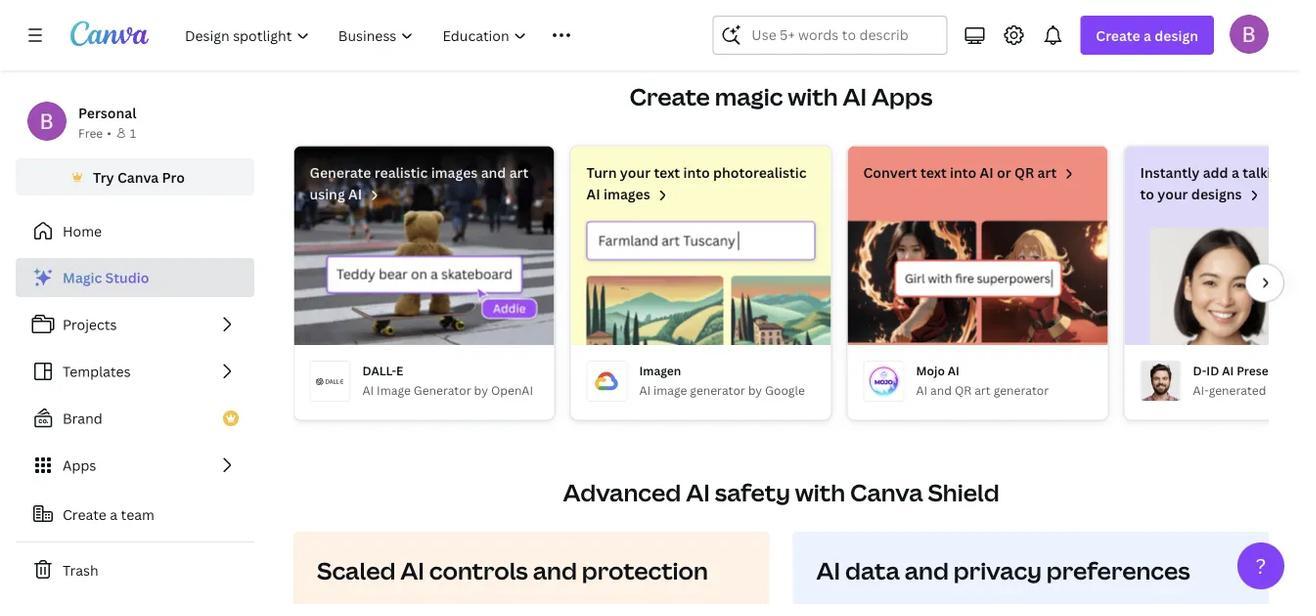 Task type: locate. For each thing, give the bounding box(es) containing it.
ai right id
[[1222, 362, 1234, 379]]

ai down generate at the left top
[[348, 185, 362, 203]]

instantly
[[1140, 163, 1200, 182]]

advanced
[[563, 477, 681, 509]]

ai down dall-
[[362, 382, 374, 398]]

with down search search field
[[788, 81, 838, 112]]

team
[[121, 505, 154, 524]]

try canva pro button
[[16, 158, 254, 196]]

text
[[654, 163, 680, 182], [920, 163, 947, 182]]

1 vertical spatial qr
[[955, 382, 972, 398]]

top level navigation element
[[172, 16, 666, 55], [172, 16, 666, 55]]

0 vertical spatial a
[[1144, 26, 1151, 45]]

0 horizontal spatial create
[[63, 505, 107, 524]]

try
[[93, 168, 114, 186]]

e
[[396, 362, 403, 379]]

1 horizontal spatial create
[[629, 81, 710, 112]]

0 horizontal spatial qr
[[955, 382, 972, 398]]

and inside mojo ai ai and qr art generator
[[930, 382, 952, 398]]

a inside button
[[110, 505, 117, 524]]

shield
[[928, 477, 999, 509]]

create a team button
[[16, 495, 254, 534]]

mojo
[[916, 362, 945, 379]]

canva left shield
[[850, 477, 923, 509]]

qr
[[1014, 163, 1034, 182], [955, 382, 972, 398]]

images inside the generate realistic images and art using ai
[[431, 163, 478, 182]]

design
[[1155, 26, 1198, 45]]

add
[[1203, 163, 1228, 182]]

0 horizontal spatial canva
[[117, 168, 159, 186]]

1 horizontal spatial images
[[603, 185, 650, 203]]

create
[[1096, 26, 1140, 45], [629, 81, 710, 112], [63, 505, 107, 524]]

brand
[[63, 409, 103, 428]]

apps
[[872, 81, 933, 112], [63, 456, 96, 475]]

generate
[[310, 163, 371, 182]]

2 vertical spatial create
[[63, 505, 107, 524]]

create a design
[[1096, 26, 1198, 45]]

and right controls
[[533, 555, 577, 587]]

1 generator from the left
[[690, 382, 745, 398]]

brand link
[[16, 399, 254, 438]]

art inside the generate realistic images and art using ai
[[509, 163, 529, 182]]

1 vertical spatial with
[[795, 477, 845, 509]]

0 horizontal spatial by
[[474, 382, 488, 398]]

ai inside d-id ai presenters ai-generated avatar
[[1222, 362, 1234, 379]]

1 horizontal spatial text
[[920, 163, 947, 182]]

1 by from the left
[[474, 382, 488, 398]]

1 horizontal spatial generator
[[994, 382, 1049, 398]]

with right safety
[[795, 477, 845, 509]]

1 horizontal spatial art
[[974, 382, 991, 398]]

art
[[509, 163, 529, 182], [1037, 163, 1057, 182], [974, 382, 991, 398]]

0 horizontal spatial into
[[683, 163, 710, 182]]

preferences
[[1047, 555, 1190, 587]]

text inside turn your text into photorealistic ai images
[[654, 163, 680, 182]]

home
[[63, 222, 102, 240]]

magic studio link
[[16, 258, 254, 297]]

instantly add a talking he
[[1140, 163, 1300, 203]]

ai inside turn your text into photorealistic ai images
[[586, 185, 600, 203]]

a inside dropdown button
[[1144, 26, 1151, 45]]

ai left safety
[[686, 477, 710, 509]]

a right add
[[1232, 163, 1239, 182]]

1 horizontal spatial apps
[[872, 81, 933, 112]]

and right realistic
[[481, 163, 506, 182]]

ai down imagen
[[639, 382, 651, 398]]

1 vertical spatial images
[[603, 185, 650, 203]]

0 vertical spatial create
[[1096, 26, 1140, 45]]

convert
[[863, 163, 917, 182]]

into
[[683, 163, 710, 182], [950, 163, 976, 182]]

by left google
[[748, 382, 762, 398]]

canva
[[117, 168, 159, 186], [850, 477, 923, 509]]

realistic
[[374, 163, 428, 182]]

data
[[845, 555, 900, 587]]

1 vertical spatial apps
[[63, 456, 96, 475]]

privacy
[[954, 555, 1042, 587]]

into left or
[[950, 163, 976, 182]]

mojo ai ai and qr art generator
[[916, 362, 1049, 398]]

images
[[431, 163, 478, 182], [603, 185, 650, 203]]

1 horizontal spatial canva
[[850, 477, 923, 509]]

create magic with ai apps
[[629, 81, 933, 112]]

images down your
[[603, 185, 650, 203]]

2 vertical spatial a
[[110, 505, 117, 524]]

images right realistic
[[431, 163, 478, 182]]

photorealistic
[[713, 163, 807, 182]]

ai down turn
[[586, 185, 600, 203]]

and
[[481, 163, 506, 182], [930, 382, 952, 398], [533, 555, 577, 587], [905, 555, 949, 587]]

0 vertical spatial canva
[[117, 168, 159, 186]]

turn
[[586, 163, 617, 182]]

imagen ai image generator by google
[[639, 362, 805, 398]]

create left 'design'
[[1096, 26, 1140, 45]]

canva right try
[[117, 168, 159, 186]]

trash link
[[16, 551, 254, 590]]

ai-
[[1193, 382, 1209, 398]]

art inside mojo ai ai and qr art generator
[[974, 382, 991, 398]]

and for protection
[[533, 555, 577, 587]]

0 horizontal spatial generator
[[690, 382, 745, 398]]

0 vertical spatial qr
[[1014, 163, 1034, 182]]

1 vertical spatial create
[[629, 81, 710, 112]]

1 text from the left
[[654, 163, 680, 182]]

2 horizontal spatial create
[[1096, 26, 1140, 45]]

and inside the generate realistic images and art using ai
[[481, 163, 506, 182]]

generator
[[690, 382, 745, 398], [994, 382, 1049, 398]]

create a design button
[[1080, 16, 1214, 55]]

create inside button
[[63, 505, 107, 524]]

avatar
[[1269, 382, 1300, 398]]

apps up convert
[[872, 81, 933, 112]]

safety
[[715, 477, 790, 509]]

?
[[1256, 552, 1266, 580]]

convert text into ai or qr art
[[863, 163, 1057, 182]]

by left openai
[[474, 382, 488, 398]]

1 horizontal spatial by
[[748, 382, 762, 398]]

a
[[1144, 26, 1151, 45], [1232, 163, 1239, 182], [110, 505, 117, 524]]

0 vertical spatial images
[[431, 163, 478, 182]]

by inside imagen ai image generator by google
[[748, 382, 762, 398]]

and down mojo
[[930, 382, 952, 398]]

0 horizontal spatial text
[[654, 163, 680, 182]]

canva inside the try canva pro button
[[117, 168, 159, 186]]

create left the 'magic'
[[629, 81, 710, 112]]

1 into from the left
[[683, 163, 710, 182]]

talking
[[1243, 163, 1287, 182]]

by
[[474, 382, 488, 398], [748, 382, 762, 398]]

personal
[[78, 103, 136, 122]]

openai
[[491, 382, 533, 398]]

text right convert
[[920, 163, 947, 182]]

magic studio
[[63, 269, 149, 287]]

list
[[16, 258, 254, 485]]

and for qr
[[930, 382, 952, 398]]

•
[[107, 125, 111, 141]]

presenters
[[1237, 362, 1298, 379]]

a left 'design'
[[1144, 26, 1151, 45]]

generator inside mojo ai ai and qr art generator
[[994, 382, 1049, 398]]

0 horizontal spatial art
[[509, 163, 529, 182]]

create left team
[[63, 505, 107, 524]]

free
[[78, 125, 103, 141]]

qr inside mojo ai ai and qr art generator
[[955, 382, 972, 398]]

1 vertical spatial a
[[1232, 163, 1239, 182]]

by inside dall-e ai image generator by openai
[[474, 382, 488, 398]]

1 vertical spatial canva
[[850, 477, 923, 509]]

2 horizontal spatial a
[[1232, 163, 1239, 182]]

? button
[[1237, 543, 1284, 590]]

2 generator from the left
[[994, 382, 1049, 398]]

1 horizontal spatial into
[[950, 163, 976, 182]]

text right your
[[654, 163, 680, 182]]

ai
[[843, 81, 867, 112], [980, 163, 994, 182], [348, 185, 362, 203], [586, 185, 600, 203], [948, 362, 959, 379], [1222, 362, 1234, 379], [362, 382, 374, 398], [639, 382, 651, 398], [916, 382, 927, 398], [686, 477, 710, 509], [400, 555, 424, 587], [816, 555, 840, 587]]

1 horizontal spatial a
[[1144, 26, 1151, 45]]

your
[[620, 163, 651, 182]]

0 horizontal spatial a
[[110, 505, 117, 524]]

create inside dropdown button
[[1096, 26, 1140, 45]]

apps down the brand
[[63, 456, 96, 475]]

0 horizontal spatial images
[[431, 163, 478, 182]]

2 text from the left
[[920, 163, 947, 182]]

2 by from the left
[[748, 382, 762, 398]]

with
[[788, 81, 838, 112], [795, 477, 845, 509]]

into right your
[[683, 163, 710, 182]]

0 horizontal spatial apps
[[63, 456, 96, 475]]

None search field
[[712, 16, 947, 55]]

a left team
[[110, 505, 117, 524]]



Task type: describe. For each thing, give the bounding box(es) containing it.
create for create magic with ai apps
[[629, 81, 710, 112]]

projects
[[63, 315, 117, 334]]

create for create a team
[[63, 505, 107, 524]]

and right data
[[905, 555, 949, 587]]

ai right scaled
[[400, 555, 424, 587]]

bob builder image
[[1230, 14, 1269, 54]]

0 vertical spatial with
[[788, 81, 838, 112]]

apps link
[[16, 446, 254, 485]]

scaled ai controls and protection
[[317, 555, 708, 587]]

create a team
[[63, 505, 154, 524]]

or
[[997, 163, 1011, 182]]

ai inside imagen ai image generator by google
[[639, 382, 651, 398]]

create for create a design
[[1096, 26, 1140, 45]]

ai left or
[[980, 163, 994, 182]]

free •
[[78, 125, 111, 141]]

2 horizontal spatial art
[[1037, 163, 1057, 182]]

scaled
[[317, 555, 396, 587]]

advanced ai safety with canva shield
[[563, 477, 999, 509]]

he
[[1291, 163, 1300, 182]]

pro
[[162, 168, 185, 186]]

ai down search search field
[[843, 81, 867, 112]]

home link
[[16, 211, 254, 250]]

trash
[[63, 561, 98, 580]]

a for design
[[1144, 26, 1151, 45]]

0 vertical spatial apps
[[872, 81, 933, 112]]

ai right mojo
[[948, 362, 959, 379]]

into inside turn your text into photorealistic ai images
[[683, 163, 710, 182]]

ai left data
[[816, 555, 840, 587]]

projects link
[[16, 305, 254, 344]]

templates
[[63, 362, 131, 381]]

dall-e ai image generator by openai
[[362, 362, 533, 398]]

d-id ai presenters ai-generated avatar
[[1193, 362, 1300, 398]]

ai down mojo
[[916, 382, 927, 398]]

1 horizontal spatial qr
[[1014, 163, 1034, 182]]

ai inside the generate realistic images and art using ai
[[348, 185, 362, 203]]

ai inside dall-e ai image generator by openai
[[362, 382, 374, 398]]

dall-
[[362, 362, 396, 379]]

studio
[[105, 269, 149, 287]]

1
[[130, 125, 136, 141]]

magic
[[715, 81, 783, 112]]

generator inside imagen ai image generator by google
[[690, 382, 745, 398]]

generate realistic images and art using ai
[[310, 163, 529, 203]]

id
[[1206, 362, 1219, 379]]

apps inside "link"
[[63, 456, 96, 475]]

generator
[[414, 382, 471, 398]]

magic
[[63, 269, 102, 287]]

google
[[765, 382, 805, 398]]

images inside turn your text into photorealistic ai images
[[603, 185, 650, 203]]

controls
[[429, 555, 528, 587]]

templates link
[[16, 352, 254, 391]]

image
[[377, 382, 411, 398]]

a for team
[[110, 505, 117, 524]]

image
[[654, 382, 687, 398]]

protection
[[582, 555, 708, 587]]

a inside "instantly add a talking he"
[[1232, 163, 1239, 182]]

list containing magic studio
[[16, 258, 254, 485]]

try canva pro
[[93, 168, 185, 186]]

using
[[310, 185, 345, 203]]

Search search field
[[752, 17, 908, 54]]

imagen
[[639, 362, 681, 379]]

ai data and privacy preferences
[[816, 555, 1190, 587]]

generated
[[1209, 382, 1266, 398]]

2 into from the left
[[950, 163, 976, 182]]

turn your text into photorealistic ai images
[[586, 163, 807, 203]]

d-
[[1193, 362, 1206, 379]]

and for art
[[481, 163, 506, 182]]



Task type: vqa. For each thing, say whether or not it's contained in the screenshot.


